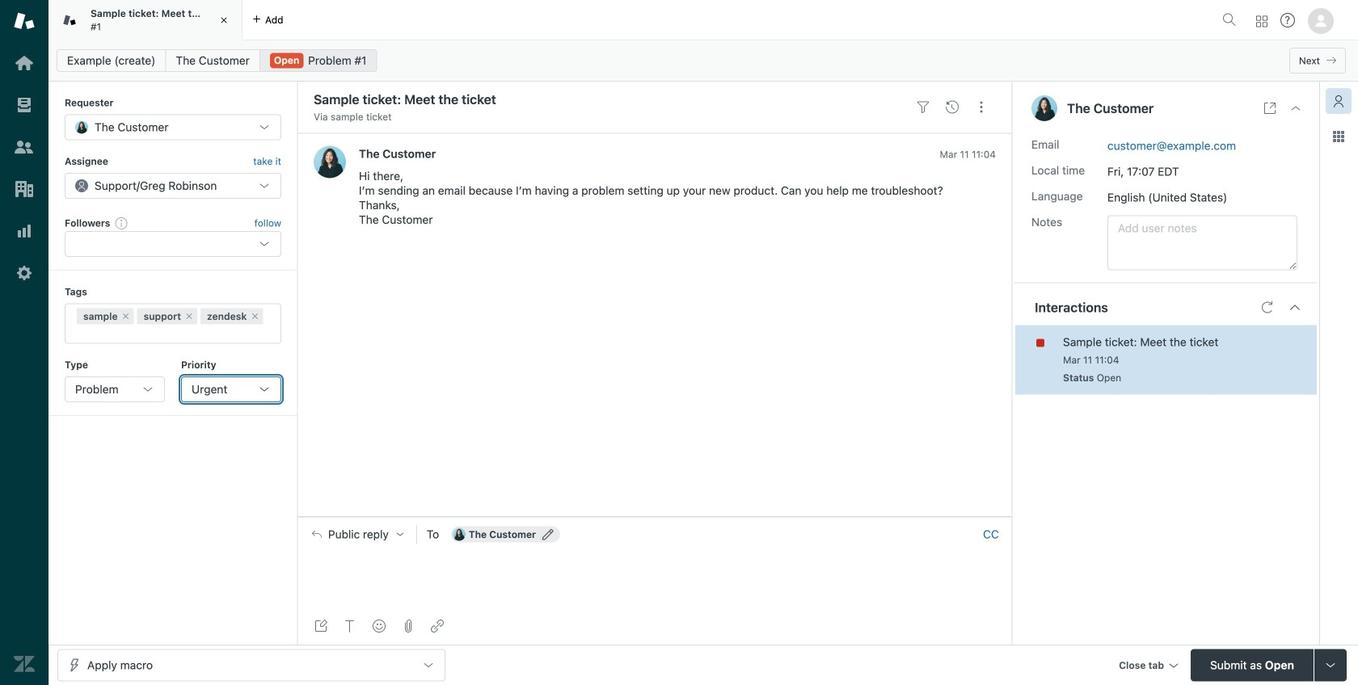 Task type: describe. For each thing, give the bounding box(es) containing it.
main element
[[0, 0, 49, 686]]

events image
[[946, 101, 959, 114]]

apps image
[[1332, 130, 1345, 143]]

add link (cmd k) image
[[431, 620, 444, 633]]

user image
[[1032, 95, 1057, 121]]

hide composer image
[[648, 511, 661, 524]]

secondary element
[[49, 44, 1358, 77]]

tabs tab list
[[49, 0, 1216, 40]]

displays possible ticket submission types image
[[1324, 659, 1337, 672]]

filter image
[[917, 101, 930, 114]]

customers image
[[14, 137, 35, 158]]

get started image
[[14, 53, 35, 74]]

draft mode image
[[314, 620, 327, 633]]

Mar 11 11:04 text field
[[940, 149, 996, 160]]

organizations image
[[14, 179, 35, 200]]

Mar 11 11:04 text field
[[1063, 355, 1119, 366]]

info on adding followers image
[[115, 217, 128, 230]]



Task type: locate. For each thing, give the bounding box(es) containing it.
zendesk support image
[[14, 11, 35, 32]]

0 horizontal spatial close image
[[216, 12, 232, 28]]

zendesk products image
[[1256, 16, 1268, 27]]

1 remove image from the left
[[184, 312, 194, 321]]

remove image
[[121, 312, 131, 321]]

1 horizontal spatial close image
[[1289, 102, 1302, 115]]

2 remove image from the left
[[250, 312, 260, 321]]

remove image
[[184, 312, 194, 321], [250, 312, 260, 321]]

customer@example.com image
[[453, 528, 465, 541]]

0 vertical spatial close image
[[216, 12, 232, 28]]

close image
[[216, 12, 232, 28], [1289, 102, 1302, 115]]

add attachment image
[[402, 620, 415, 633]]

edit user image
[[543, 529, 554, 541]]

Subject field
[[310, 90, 905, 109]]

insert emojis image
[[373, 620, 386, 633]]

avatar image
[[314, 146, 346, 178]]

views image
[[14, 95, 35, 116]]

reporting image
[[14, 221, 35, 242]]

ticket actions image
[[975, 101, 988, 114]]

customer context image
[[1332, 95, 1345, 108]]

Add user notes text field
[[1108, 215, 1298, 270]]

1 vertical spatial close image
[[1289, 102, 1302, 115]]

view more details image
[[1264, 102, 1277, 115]]

0 horizontal spatial remove image
[[184, 312, 194, 321]]

close image inside tabs tab list
[[216, 12, 232, 28]]

format text image
[[344, 620, 357, 633]]

1 horizontal spatial remove image
[[250, 312, 260, 321]]

zendesk image
[[14, 654, 35, 675]]

tab
[[49, 0, 243, 40]]

admin image
[[14, 263, 35, 284]]

get help image
[[1281, 13, 1295, 27]]



Task type: vqa. For each thing, say whether or not it's contained in the screenshot.
remove icon to the right
yes



